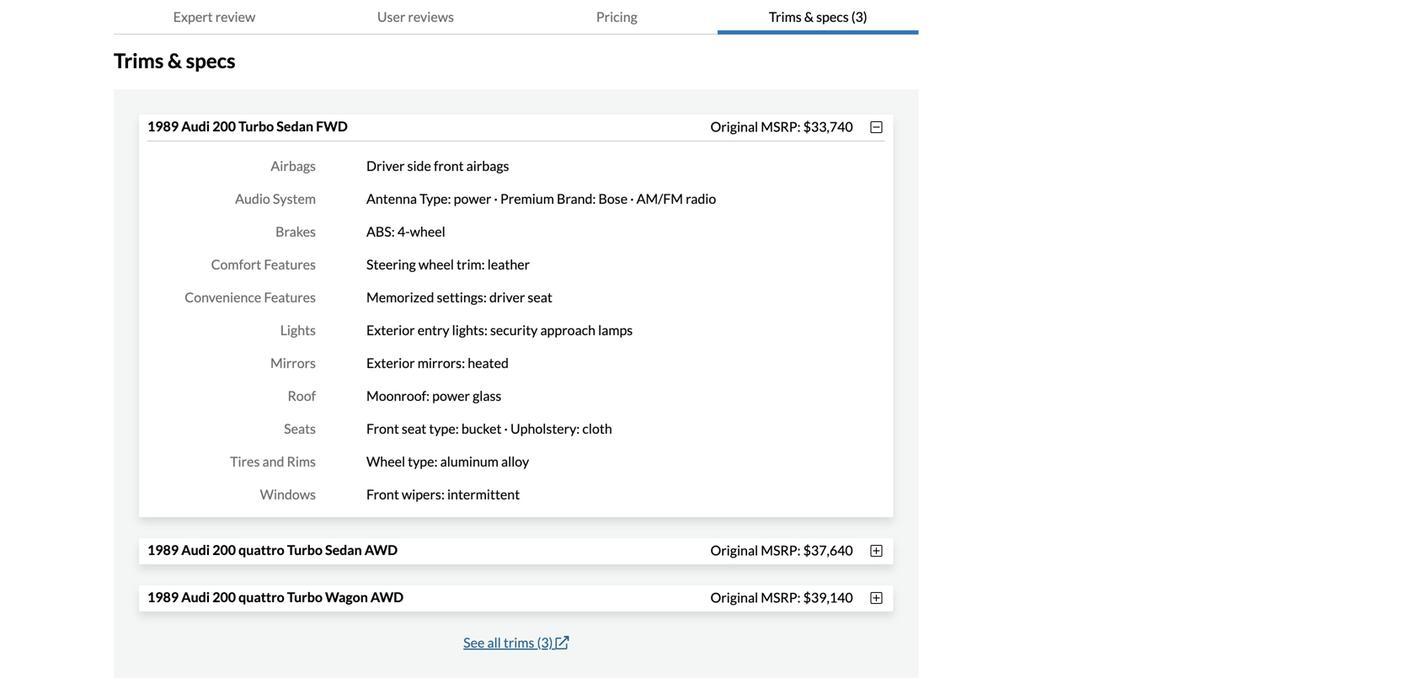 Task type: describe. For each thing, give the bounding box(es) containing it.
1 vertical spatial seat
[[402, 421, 427, 437]]

user reviews tab
[[315, 0, 516, 35]]

awd for 1989 audi 200 quattro turbo sedan awd
[[365, 542, 398, 558]]

0 vertical spatial type:
[[429, 421, 459, 437]]

1989 for 1989 audi 200 quattro turbo sedan awd
[[147, 542, 179, 558]]

approach
[[541, 322, 596, 338]]

features for comfort features
[[264, 256, 316, 273]]

heated
[[468, 355, 509, 371]]

expert
[[173, 8, 213, 25]]

leather
[[488, 256, 530, 273]]

see all trims (3)
[[464, 635, 553, 651]]

original for original msrp: $37,640
[[711, 542, 759, 559]]

front
[[434, 158, 464, 174]]

lamps
[[598, 322, 633, 338]]

1 horizontal spatial seat
[[528, 289, 553, 306]]

comfort features
[[211, 256, 316, 273]]

intermittent
[[447, 486, 520, 503]]

user
[[377, 8, 406, 25]]

premium
[[501, 190, 554, 207]]

& for trims & specs
[[168, 49, 182, 73]]

audi for 1989 audi 200 quattro turbo sedan awd
[[181, 542, 210, 558]]

and
[[263, 453, 284, 470]]

reviews
[[408, 8, 454, 25]]

bucket
[[462, 421, 502, 437]]

exterior for exterior entry lights: security approach lamps
[[367, 322, 415, 338]]

windows
[[260, 486, 316, 503]]

exterior mirrors: heated
[[367, 355, 509, 371]]

200 for 1989 audi 200 quattro turbo wagon awd
[[213, 589, 236, 606]]

convenience
[[185, 289, 261, 306]]

fwd
[[316, 118, 348, 134]]

quattro for wagon
[[239, 589, 285, 606]]

plus square image
[[869, 592, 886, 605]]

am/fm
[[637, 190, 683, 207]]

audio system
[[235, 190, 316, 207]]

seats
[[284, 421, 316, 437]]

plus square image
[[869, 544, 886, 558]]

1 horizontal spatial sedan
[[325, 542, 362, 558]]

0 vertical spatial sedan
[[277, 118, 314, 134]]

roof
[[288, 388, 316, 404]]

side
[[407, 158, 431, 174]]

steering
[[367, 256, 416, 273]]

brand:
[[557, 190, 596, 207]]

tab list containing expert review
[[114, 0, 919, 35]]

$37,640
[[804, 542, 853, 559]]

mirrors
[[271, 355, 316, 371]]

cloth
[[583, 421, 612, 437]]

turbo for sedan
[[287, 542, 323, 558]]

upholstery:
[[511, 421, 580, 437]]

abs: 4-wheel
[[367, 223, 446, 240]]

200 for 1989 audi 200 quattro turbo sedan awd
[[213, 542, 236, 558]]

brakes
[[276, 223, 316, 240]]

trim:
[[457, 256, 485, 273]]

200 for 1989 audi 200 turbo sedan fwd
[[213, 118, 236, 134]]

trims
[[504, 635, 535, 651]]

mirrors:
[[418, 355, 465, 371]]

(3) for see all trims (3)
[[537, 635, 553, 651]]

specs for trims & specs (3)
[[817, 8, 849, 25]]

0 vertical spatial turbo
[[239, 118, 274, 134]]

all
[[488, 635, 501, 651]]

security
[[490, 322, 538, 338]]

1 vertical spatial power
[[432, 388, 470, 404]]

original msrp: $37,640
[[711, 542, 853, 559]]

quattro for sedan
[[239, 542, 285, 558]]

pricing tab
[[516, 0, 718, 35]]

memorized settings: driver seat
[[367, 289, 553, 306]]

abs:
[[367, 223, 395, 240]]

1989 for 1989 audi 200 quattro turbo wagon awd
[[147, 589, 179, 606]]

driver
[[367, 158, 405, 174]]

front seat type: bucket · upholstery: cloth
[[367, 421, 612, 437]]

system
[[273, 190, 316, 207]]

memorized
[[367, 289, 434, 306]]

tires and rims
[[230, 453, 316, 470]]

minus square image
[[869, 121, 886, 134]]

1 vertical spatial type:
[[408, 453, 438, 470]]

1989 audi 200 quattro turbo sedan awd
[[147, 542, 398, 558]]



Task type: vqa. For each thing, say whether or not it's contained in the screenshot.
Exterior to the bottom
yes



Task type: locate. For each thing, give the bounding box(es) containing it.
lights
[[280, 322, 316, 338]]

wipers:
[[402, 486, 445, 503]]

200 up audio in the left top of the page
[[213, 118, 236, 134]]

1 vertical spatial awd
[[371, 589, 404, 606]]

type: up wheel type: aluminum alloy
[[429, 421, 459, 437]]

sedan
[[277, 118, 314, 134], [325, 542, 362, 558]]

1 front from the top
[[367, 421, 399, 437]]

original msrp: $39,140
[[711, 589, 853, 606]]

type:
[[429, 421, 459, 437], [408, 453, 438, 470]]

1 quattro from the top
[[239, 542, 285, 558]]

audi for 1989 audi 200 turbo sedan fwd
[[181, 118, 210, 134]]

1 vertical spatial trims
[[114, 49, 164, 73]]

original for original msrp: $39,140
[[711, 589, 759, 606]]

0 vertical spatial front
[[367, 421, 399, 437]]

power
[[454, 190, 492, 207], [432, 388, 470, 404]]

2 vertical spatial 1989
[[147, 589, 179, 606]]

$33,740
[[804, 118, 853, 135]]

type:
[[420, 190, 451, 207]]

1 vertical spatial sedan
[[325, 542, 362, 558]]

1 msrp: from the top
[[761, 118, 801, 135]]

steering wheel trim: leather
[[367, 256, 530, 273]]

2 features from the top
[[264, 289, 316, 306]]

awd
[[365, 542, 398, 558], [371, 589, 404, 606]]

quattro up 1989 audi 200 quattro turbo wagon awd
[[239, 542, 285, 558]]

features down brakes at left
[[264, 256, 316, 273]]

external link image
[[556, 636, 569, 650]]

1 vertical spatial front
[[367, 486, 399, 503]]

review
[[216, 8, 256, 25]]

turbo up airbags
[[239, 118, 274, 134]]

2 vertical spatial audi
[[181, 589, 210, 606]]

0 vertical spatial &
[[805, 8, 814, 25]]

quattro
[[239, 542, 285, 558], [239, 589, 285, 606]]

exterior up moonroof:
[[367, 355, 415, 371]]

1 exterior from the top
[[367, 322, 415, 338]]

wagon
[[325, 589, 368, 606]]

200
[[213, 118, 236, 134], [213, 542, 236, 558], [213, 589, 236, 606]]

exterior
[[367, 322, 415, 338], [367, 355, 415, 371]]

1 features from the top
[[264, 256, 316, 273]]

0 vertical spatial awd
[[365, 542, 398, 558]]

audi for 1989 audi 200 quattro turbo wagon awd
[[181, 589, 210, 606]]

· right bucket
[[504, 421, 508, 437]]

airbags
[[467, 158, 509, 174]]

trims & specs (3) tab
[[718, 0, 919, 35]]

wheel
[[410, 223, 446, 240], [419, 256, 454, 273]]

original up original msrp: $39,140
[[711, 542, 759, 559]]

awd right "wagon"
[[371, 589, 404, 606]]

features for convenience features
[[264, 289, 316, 306]]

1 horizontal spatial trims
[[769, 8, 802, 25]]

features
[[264, 256, 316, 273], [264, 289, 316, 306]]

0 vertical spatial specs
[[817, 8, 849, 25]]

msrp: for $33,740
[[761, 118, 801, 135]]

driver
[[490, 289, 525, 306]]

0 vertical spatial 1989
[[147, 118, 179, 134]]

1 vertical spatial specs
[[186, 49, 236, 73]]

exterior for exterior mirrors: heated
[[367, 355, 415, 371]]

power down airbags
[[454, 190, 492, 207]]

& inside tab
[[805, 8, 814, 25]]

sedan up "wagon"
[[325, 542, 362, 558]]

convenience features
[[185, 289, 316, 306]]

see
[[464, 635, 485, 651]]

type: up wipers:
[[408, 453, 438, 470]]

expert review tab
[[114, 0, 315, 35]]

power down mirrors:
[[432, 388, 470, 404]]

2 msrp: from the top
[[761, 542, 801, 559]]

sedan left fwd
[[277, 118, 314, 134]]

0 vertical spatial trims
[[769, 8, 802, 25]]

0 vertical spatial features
[[264, 256, 316, 273]]

1989 for 1989 audi 200 turbo sedan fwd
[[147, 118, 179, 134]]

awd for 1989 audi 200 quattro turbo wagon awd
[[371, 589, 404, 606]]

0 vertical spatial wheel
[[410, 223, 446, 240]]

0 vertical spatial exterior
[[367, 322, 415, 338]]

original
[[711, 118, 759, 135], [711, 542, 759, 559], [711, 589, 759, 606]]

seat right the driver on the left top of the page
[[528, 289, 553, 306]]

200 down 1989 audi 200 quattro turbo sedan awd
[[213, 589, 236, 606]]

3 msrp: from the top
[[761, 589, 801, 606]]

$39,140
[[804, 589, 853, 606]]

0 vertical spatial msrp:
[[761, 118, 801, 135]]

front for front wipers: intermittent
[[367, 486, 399, 503]]

settings:
[[437, 289, 487, 306]]

1989 audi 200 turbo sedan fwd
[[147, 118, 348, 134]]

seat
[[528, 289, 553, 306], [402, 421, 427, 437]]

turbo up 1989 audi 200 quattro turbo wagon awd
[[287, 542, 323, 558]]

moonroof: power glass
[[367, 388, 502, 404]]

driver side front airbags
[[367, 158, 509, 174]]

msrp: for $39,140
[[761, 589, 801, 606]]

antenna type: power · premium brand: bose · am/fm radio
[[367, 190, 717, 207]]

audio
[[235, 190, 270, 207]]

msrp:
[[761, 118, 801, 135], [761, 542, 801, 559], [761, 589, 801, 606]]

1 horizontal spatial ·
[[504, 421, 508, 437]]

trims for trims & specs
[[114, 49, 164, 73]]

1 vertical spatial 200
[[213, 542, 236, 558]]

glass
[[473, 388, 502, 404]]

1 vertical spatial audi
[[181, 542, 210, 558]]

front up wheel
[[367, 421, 399, 437]]

(3)
[[852, 8, 868, 25], [537, 635, 553, 651]]

wheel
[[367, 453, 405, 470]]

front
[[367, 421, 399, 437], [367, 486, 399, 503]]

1 vertical spatial turbo
[[287, 542, 323, 558]]

0 vertical spatial (3)
[[852, 8, 868, 25]]

1 vertical spatial original
[[711, 542, 759, 559]]

specs
[[817, 8, 849, 25], [186, 49, 236, 73]]

1 vertical spatial wheel
[[419, 256, 454, 273]]

front wipers: intermittent
[[367, 486, 520, 503]]

original for original msrp: $33,740
[[711, 118, 759, 135]]

trims
[[769, 8, 802, 25], [114, 49, 164, 73]]

1 vertical spatial &
[[168, 49, 182, 73]]

2 original from the top
[[711, 542, 759, 559]]

tab list
[[114, 0, 919, 35]]

2 vertical spatial original
[[711, 589, 759, 606]]

wheel down type:
[[410, 223, 446, 240]]

2 200 from the top
[[213, 542, 236, 558]]

2 vertical spatial turbo
[[287, 589, 323, 606]]

0 horizontal spatial ·
[[494, 190, 498, 207]]

1 original from the top
[[711, 118, 759, 135]]

1 horizontal spatial (3)
[[852, 8, 868, 25]]

msrp: for $37,640
[[761, 542, 801, 559]]

original msrp: $33,740
[[711, 118, 853, 135]]

quattro down 1989 audi 200 quattro turbo sedan awd
[[239, 589, 285, 606]]

2 quattro from the top
[[239, 589, 285, 606]]

turbo for wagon
[[287, 589, 323, 606]]

specs for trims & specs
[[186, 49, 236, 73]]

turbo
[[239, 118, 274, 134], [287, 542, 323, 558], [287, 589, 323, 606]]

see all trims (3) link
[[464, 635, 569, 651]]

1 1989 from the top
[[147, 118, 179, 134]]

comfort
[[211, 256, 261, 273]]

2 exterior from the top
[[367, 355, 415, 371]]

200 up 1989 audi 200 quattro turbo wagon awd
[[213, 542, 236, 558]]

&
[[805, 8, 814, 25], [168, 49, 182, 73]]

radio
[[686, 190, 717, 207]]

rims
[[287, 453, 316, 470]]

0 horizontal spatial (3)
[[537, 635, 553, 651]]

1 horizontal spatial &
[[805, 8, 814, 25]]

turbo left "wagon"
[[287, 589, 323, 606]]

tires
[[230, 453, 260, 470]]

original up radio
[[711, 118, 759, 135]]

0 vertical spatial audi
[[181, 118, 210, 134]]

msrp: down original msrp: $37,640
[[761, 589, 801, 606]]

3 1989 from the top
[[147, 589, 179, 606]]

exterior down memorized
[[367, 322, 415, 338]]

(3) for trims & specs (3)
[[852, 8, 868, 25]]

specs inside tab
[[817, 8, 849, 25]]

front down wheel
[[367, 486, 399, 503]]

2 front from the top
[[367, 486, 399, 503]]

original down original msrp: $37,640
[[711, 589, 759, 606]]

2 vertical spatial 200
[[213, 589, 236, 606]]

airbags
[[271, 158, 316, 174]]

expert review
[[173, 8, 256, 25]]

1 vertical spatial features
[[264, 289, 316, 306]]

· right bose
[[631, 190, 634, 207]]

alloy
[[501, 453, 529, 470]]

3 200 from the top
[[213, 589, 236, 606]]

& for trims & specs (3)
[[805, 8, 814, 25]]

msrp: left $33,740
[[761, 118, 801, 135]]

trims & specs
[[114, 49, 236, 73]]

0 horizontal spatial sedan
[[277, 118, 314, 134]]

· left premium
[[494, 190, 498, 207]]

2 vertical spatial msrp:
[[761, 589, 801, 606]]

1 vertical spatial quattro
[[239, 589, 285, 606]]

1 vertical spatial (3)
[[537, 635, 553, 651]]

seat down moonroof:
[[402, 421, 427, 437]]

0 vertical spatial seat
[[528, 289, 553, 306]]

1 horizontal spatial specs
[[817, 8, 849, 25]]

1989
[[147, 118, 179, 134], [147, 542, 179, 558], [147, 589, 179, 606]]

0 vertical spatial original
[[711, 118, 759, 135]]

wheel left trim:
[[419, 256, 454, 273]]

0 vertical spatial 200
[[213, 118, 236, 134]]

moonroof:
[[367, 388, 430, 404]]

pricing
[[597, 8, 638, 25]]

1 vertical spatial exterior
[[367, 355, 415, 371]]

0 vertical spatial power
[[454, 190, 492, 207]]

entry
[[418, 322, 450, 338]]

wheel type: aluminum alloy
[[367, 453, 529, 470]]

2 audi from the top
[[181, 542, 210, 558]]

front for front seat type: bucket · upholstery: cloth
[[367, 421, 399, 437]]

1989 audi 200 quattro turbo wagon awd
[[147, 589, 404, 606]]

msrp: up original msrp: $39,140
[[761, 542, 801, 559]]

antenna
[[367, 190, 417, 207]]

trims inside tab
[[769, 8, 802, 25]]

0 horizontal spatial trims
[[114, 49, 164, 73]]

trims & specs (3)
[[769, 8, 868, 25]]

user reviews
[[377, 8, 454, 25]]

0 horizontal spatial specs
[[186, 49, 236, 73]]

3 audi from the top
[[181, 589, 210, 606]]

exterior entry lights: security approach lamps
[[367, 322, 633, 338]]

0 vertical spatial quattro
[[239, 542, 285, 558]]

4-
[[398, 223, 410, 240]]

2 horizontal spatial ·
[[631, 190, 634, 207]]

1 200 from the top
[[213, 118, 236, 134]]

1 vertical spatial msrp:
[[761, 542, 801, 559]]

bose
[[599, 190, 628, 207]]

aluminum
[[440, 453, 499, 470]]

2 1989 from the top
[[147, 542, 179, 558]]

awd up "wagon"
[[365, 542, 398, 558]]

0 horizontal spatial seat
[[402, 421, 427, 437]]

1 vertical spatial 1989
[[147, 542, 179, 558]]

features up lights
[[264, 289, 316, 306]]

(3) inside tab
[[852, 8, 868, 25]]

3 original from the top
[[711, 589, 759, 606]]

1 audi from the top
[[181, 118, 210, 134]]

0 horizontal spatial &
[[168, 49, 182, 73]]

trims for trims & specs (3)
[[769, 8, 802, 25]]

lights:
[[452, 322, 488, 338]]



